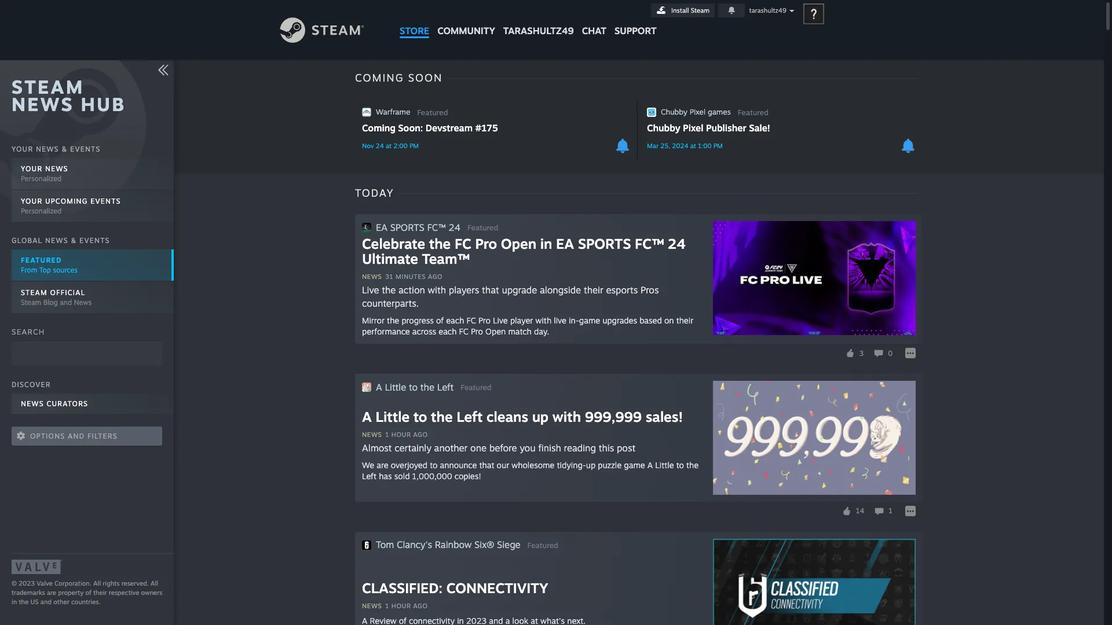 Task type: vqa. For each thing, say whether or not it's contained in the screenshot.
the 999,999
yes



Task type: locate. For each thing, give the bounding box(es) containing it.
team™
[[422, 250, 470, 268]]

coming up warframe
[[355, 71, 404, 84]]

1 horizontal spatial a
[[376, 381, 382, 393]]

0 vertical spatial with
[[428, 284, 446, 296]]

None text field
[[12, 342, 162, 366]]

2 vertical spatial events
[[79, 236, 110, 245]]

hour down classified: on the bottom of page
[[391, 602, 411, 610]]

ea inside celebrate the fc pro open in ea sports fc™ 24 ultimate team™ news 31 minutes ago live the action with players that upgrade alongside their esports pros counterparts.
[[556, 235, 574, 253]]

hour inside "classified: connectivity news 1 hour ago"
[[391, 602, 411, 610]]

to down the "a little to the left"
[[413, 408, 427, 426]]

news inside the steam news hub
[[12, 93, 74, 116]]

your inside your news personalized
[[21, 165, 42, 173]]

14
[[856, 507, 864, 516]]

pixel down chubby pixel games in the top right of the page
[[683, 122, 704, 134]]

2 vertical spatial and
[[40, 598, 52, 607]]

nov
[[362, 142, 374, 150]]

1 horizontal spatial are
[[377, 460, 389, 470]]

each
[[446, 316, 464, 326], [439, 327, 457, 337]]

of up countries.
[[85, 589, 91, 597]]

0 horizontal spatial are
[[47, 589, 56, 597]]

curators
[[47, 400, 88, 408]]

live up the counterparts.
[[362, 284, 379, 296]]

in-
[[569, 316, 579, 326]]

0 horizontal spatial all
[[93, 580, 101, 588]]

featured up team™
[[467, 223, 498, 232]]

pixel for publisher
[[683, 122, 704, 134]]

left inside we are overjoyed to announce that our wholesome tidying-up puzzle game a little to the left has sold 1,000,000 copies!
[[362, 471, 377, 481]]

that left our
[[479, 460, 494, 470]]

1 vertical spatial personalized
[[21, 207, 61, 215]]

personalized down your news & events
[[21, 174, 61, 183]]

open left "match"
[[485, 327, 506, 337]]

news up your news personalized
[[36, 145, 59, 153]]

steam news hub
[[12, 75, 126, 116]]

0 vertical spatial in
[[540, 235, 552, 253]]

0 vertical spatial 1
[[385, 431, 389, 439]]

coming up nov
[[362, 122, 396, 134]]

events down hub
[[70, 145, 101, 153]]

0 vertical spatial left
[[437, 381, 454, 393]]

hour inside a little to the left cleans up with 999,999 sales! news 1 hour ago almost certainly another one before you finish reading this post
[[391, 431, 411, 439]]

1 horizontal spatial left
[[437, 381, 454, 393]]

featured up coming soon: devstream #175 on the left top
[[417, 108, 448, 117]]

the inside a little to the left cleans up with 999,999 sales! news 1 hour ago almost certainly another one before you finish reading this post
[[431, 408, 453, 426]]

your down your news personalized
[[21, 197, 42, 206]]

0 vertical spatial and
[[60, 298, 72, 307]]

2 vertical spatial 24
[[668, 235, 686, 253]]

little down performance
[[385, 381, 406, 393]]

2 vertical spatial little
[[655, 460, 674, 470]]

1 horizontal spatial sports
[[578, 235, 631, 253]]

& up sources at left top
[[71, 236, 77, 245]]

0 vertical spatial 24
[[376, 142, 384, 150]]

of inside mirror the progress of each fc pro live player with live in-game upgrades based on their performance across each fc pro open match day.
[[436, 316, 444, 326]]

ea
[[376, 222, 388, 233], [556, 235, 574, 253]]

featured right "siege"
[[527, 541, 558, 550]]

open
[[501, 235, 536, 253], [485, 327, 506, 337]]

fc
[[455, 235, 471, 253], [467, 316, 476, 326], [459, 327, 469, 337]]

that inside we are overjoyed to announce that our wholesome tidying-up puzzle game a little to the left has sold 1,000,000 copies!
[[479, 460, 494, 470]]

1 personalized from the top
[[21, 174, 61, 183]]

reading
[[564, 443, 596, 454]]

1 vertical spatial coming
[[362, 122, 396, 134]]

coming for coming soon: devstream #175
[[362, 122, 396, 134]]

property
[[58, 589, 84, 597]]

the inside mirror the progress of each fc pro live player with live in-game upgrades based on their performance across each fc pro open match day.
[[387, 316, 399, 326]]

0 horizontal spatial sports
[[390, 222, 424, 233]]

featured up top at the left top
[[21, 256, 62, 264]]

in
[[540, 235, 552, 253], [12, 598, 17, 607]]

featured
[[417, 108, 448, 117], [738, 108, 769, 117], [467, 223, 498, 232], [21, 256, 62, 264], [461, 383, 492, 392], [527, 541, 558, 550]]

1 horizontal spatial game
[[624, 460, 645, 470]]

game right live
[[579, 316, 600, 326]]

a for a little to the left cleans up with 999,999 sales! news 1 hour ago almost certainly another one before you finish reading this post
[[362, 408, 372, 426]]

news up your news & events
[[12, 93, 74, 116]]

a down performance
[[376, 381, 382, 393]]

ea up celebrate
[[376, 222, 388, 233]]

0 vertical spatial little
[[385, 381, 406, 393]]

open inside mirror the progress of each fc pro live player with live in-game upgrades based on their performance across each fc pro open match day.
[[485, 327, 506, 337]]

your inside your upcoming events personalized
[[21, 197, 42, 206]]

1 vertical spatial and
[[68, 432, 85, 441]]

2 vertical spatial left
[[362, 471, 377, 481]]

pro
[[475, 235, 497, 253], [478, 316, 491, 326], [471, 327, 483, 337]]

that right "players"
[[482, 284, 499, 296]]

up up finish
[[532, 408, 549, 426]]

steam official steam blog and news
[[21, 288, 92, 307]]

with inside mirror the progress of each fc pro live player with live in-game upgrades based on their performance across each fc pro open match day.
[[536, 316, 552, 326]]

2 at from the left
[[690, 142, 696, 150]]

six®
[[474, 540, 494, 551]]

their inside © 2023 valve corporation. all rights reserved. all trademarks are property of their respective owners in the us and other countries.
[[93, 589, 107, 597]]

3
[[860, 349, 864, 358]]

coming for coming soon
[[355, 71, 404, 84]]

1 horizontal spatial with
[[536, 316, 552, 326]]

0 vertical spatial your
[[12, 145, 33, 153]]

1 vertical spatial up
[[586, 460, 596, 470]]

0 vertical spatial a
[[376, 381, 382, 393]]

players
[[449, 284, 479, 296]]

chubby for chubby pixel games
[[661, 107, 688, 116]]

25,
[[660, 142, 670, 150]]

0 vertical spatial sports
[[390, 222, 424, 233]]

pro down "players"
[[478, 316, 491, 326]]

each right across
[[439, 327, 457, 337]]

0 horizontal spatial &
[[62, 145, 67, 153]]

1 at from the left
[[386, 142, 392, 150]]

ago up certainly
[[413, 431, 428, 439]]

ago down team™
[[428, 273, 443, 281]]

with up the reading
[[553, 408, 581, 426]]

pixel for games
[[690, 107, 706, 116]]

store
[[400, 25, 429, 36]]

1 vertical spatial fc™
[[635, 235, 664, 253]]

0 vertical spatial &
[[62, 145, 67, 153]]

featured up sale!
[[738, 108, 769, 117]]

your for your upcoming events personalized
[[21, 197, 42, 206]]

little up 'almost'
[[376, 408, 410, 426]]

to down across
[[409, 381, 418, 393]]

steam inside the steam news hub
[[12, 75, 84, 98]]

celebrate
[[362, 235, 425, 253]]

the inside we are overjoyed to announce that our wholesome tidying-up puzzle game a little to the left has sold 1,000,000 copies!
[[686, 460, 699, 470]]

1 vertical spatial that
[[479, 460, 494, 470]]

support link
[[611, 0, 661, 39]]

0 vertical spatial their
[[584, 284, 603, 296]]

pro left "match"
[[471, 327, 483, 337]]

little
[[385, 381, 406, 393], [376, 408, 410, 426], [655, 460, 674, 470]]

cleans
[[487, 408, 528, 426]]

and down official at the left top
[[60, 298, 72, 307]]

are down valve on the bottom left of page
[[47, 589, 56, 597]]

1 inside "classified: connectivity news 1 hour ago"
[[385, 602, 389, 610]]

featured from top sources
[[21, 256, 78, 274]]

1 horizontal spatial all
[[151, 580, 158, 588]]

ea sports fc™ 24
[[376, 222, 461, 233]]

1 vertical spatial left
[[457, 408, 483, 426]]

your upcoming events personalized
[[21, 197, 121, 215]]

all
[[93, 580, 101, 588], [151, 580, 158, 588]]

0 vertical spatial each
[[446, 316, 464, 326]]

events right upcoming on the left top
[[90, 197, 121, 206]]

0 horizontal spatial pm
[[409, 142, 419, 150]]

1 vertical spatial little
[[376, 408, 410, 426]]

your for your news personalized
[[21, 165, 42, 173]]

0 vertical spatial are
[[377, 460, 389, 470]]

0 horizontal spatial 24
[[376, 142, 384, 150]]

ea up alongside at the top of the page
[[556, 235, 574, 253]]

chubby pixel publisher sale!
[[647, 122, 770, 134]]

and left filters
[[68, 432, 85, 441]]

1 vertical spatial live
[[493, 316, 508, 326]]

their down rights
[[93, 589, 107, 597]]

overjoyed
[[391, 460, 428, 470]]

fc down "players"
[[467, 316, 476, 326]]

1 vertical spatial of
[[85, 589, 91, 597]]

2 personalized from the top
[[21, 207, 61, 215]]

sports up "esports"
[[578, 235, 631, 253]]

0 vertical spatial fc™
[[427, 222, 446, 233]]

ago down classified: on the bottom of page
[[413, 602, 428, 610]]

1 vertical spatial with
[[536, 316, 552, 326]]

1 vertical spatial open
[[485, 327, 506, 337]]

1 vertical spatial their
[[676, 316, 694, 326]]

are
[[377, 460, 389, 470], [47, 589, 56, 597]]

0 horizontal spatial game
[[579, 316, 600, 326]]

0 vertical spatial open
[[501, 235, 536, 253]]

news down your news & events
[[45, 165, 68, 173]]

0 vertical spatial fc
[[455, 235, 471, 253]]

1 horizontal spatial live
[[493, 316, 508, 326]]

little for a little to the left cleans up with 999,999 sales! news 1 hour ago almost certainly another one before you finish reading this post
[[376, 408, 410, 426]]

left inside a little to the left cleans up with 999,999 sales! news 1 hour ago almost certainly another one before you finish reading this post
[[457, 408, 483, 426]]

0 horizontal spatial tarashultz49
[[503, 25, 574, 36]]

fc™ up pros at the top right
[[635, 235, 664, 253]]

personalized inside your upcoming events personalized
[[21, 207, 61, 215]]

your down your news & events
[[21, 165, 42, 173]]

up inside a little to the left cleans up with 999,999 sales! news 1 hour ago almost certainly another one before you finish reading this post
[[532, 408, 549, 426]]

2 horizontal spatial with
[[553, 408, 581, 426]]

featured for a little to the left cleans up with 999,999 sales!
[[461, 383, 492, 392]]

news inside steam official steam blog and news
[[74, 298, 92, 307]]

& up your news personalized
[[62, 145, 67, 153]]

pm right 1:00
[[714, 142, 723, 150]]

2 vertical spatial a
[[648, 460, 653, 470]]

across
[[412, 327, 436, 337]]

24
[[376, 142, 384, 150], [449, 222, 461, 233], [668, 235, 686, 253]]

their right on
[[676, 316, 694, 326]]

pm
[[409, 142, 419, 150], [714, 142, 723, 150]]

1 vertical spatial your
[[21, 165, 42, 173]]

1 vertical spatial in
[[12, 598, 17, 607]]

another
[[434, 443, 468, 454]]

with inside a little to the left cleans up with 999,999 sales! news 1 hour ago almost certainly another one before you finish reading this post
[[553, 408, 581, 426]]

pm right the 2:00
[[409, 142, 419, 150]]

up inside we are overjoyed to announce that our wholesome tidying-up puzzle game a little to the left has sold 1,000,000 copies!
[[586, 460, 596, 470]]

0 vertical spatial pixel
[[690, 107, 706, 116]]

their left "esports"
[[584, 284, 603, 296]]

2 horizontal spatial a
[[648, 460, 653, 470]]

0 vertical spatial ea
[[376, 222, 388, 233]]

chat link
[[578, 0, 611, 39]]

connectivity
[[447, 580, 548, 597]]

0 horizontal spatial a
[[362, 408, 372, 426]]

chubby up 25, at right
[[647, 122, 680, 134]]

we
[[362, 460, 374, 470]]

2 vertical spatial 1
[[385, 602, 389, 610]]

news
[[12, 93, 74, 116], [36, 145, 59, 153], [45, 165, 68, 173], [45, 236, 68, 245], [362, 273, 382, 281], [74, 298, 92, 307], [21, 400, 44, 408], [362, 431, 382, 439], [362, 602, 382, 610]]

ago inside "classified: connectivity news 1 hour ago"
[[413, 602, 428, 610]]

1 hour from the top
[[391, 431, 411, 439]]

fc up "players"
[[455, 235, 471, 253]]

search
[[12, 327, 45, 337]]

steam
[[691, 6, 710, 14], [12, 75, 84, 98], [21, 288, 47, 297], [21, 298, 41, 307]]

0 vertical spatial personalized
[[21, 174, 61, 183]]

2 horizontal spatial 24
[[668, 235, 686, 253]]

left
[[437, 381, 454, 393], [457, 408, 483, 426], [362, 471, 377, 481]]

in down 'trademarks'
[[12, 598, 17, 607]]

1 vertical spatial &
[[71, 236, 77, 245]]

each down "players"
[[446, 316, 464, 326]]

coming
[[355, 71, 404, 84], [362, 122, 396, 134]]

pro right team™
[[475, 235, 497, 253]]

pixel up chubby pixel publisher sale!
[[690, 107, 706, 116]]

of
[[436, 316, 444, 326], [85, 589, 91, 597]]

0 horizontal spatial of
[[85, 589, 91, 597]]

2 vertical spatial your
[[21, 197, 42, 206]]

1 horizontal spatial up
[[586, 460, 596, 470]]

0 horizontal spatial left
[[362, 471, 377, 481]]

featured for classified: connectivity
[[527, 541, 558, 550]]

personalized down upcoming on the left top
[[21, 207, 61, 215]]

sale!
[[749, 122, 770, 134]]

are up has
[[377, 460, 389, 470]]

blog
[[43, 298, 58, 307]]

1
[[385, 431, 389, 439], [889, 507, 893, 516], [385, 602, 389, 610]]

news down official at the left top
[[74, 298, 92, 307]]

news left 31 on the left of the page
[[362, 273, 382, 281]]

up left puzzle
[[586, 460, 596, 470]]

2 vertical spatial pro
[[471, 327, 483, 337]]

in up alongside at the top of the page
[[540, 235, 552, 253]]

2 hour from the top
[[391, 602, 411, 610]]

0 horizontal spatial in
[[12, 598, 17, 607]]

hour up certainly
[[391, 431, 411, 439]]

and
[[60, 298, 72, 307], [68, 432, 85, 441], [40, 598, 52, 607]]

personalized
[[21, 174, 61, 183], [21, 207, 61, 215]]

live inside mirror the progress of each fc pro live player with live in-game upgrades based on their performance across each fc pro open match day.
[[493, 316, 508, 326]]

1 vertical spatial tarashultz49
[[503, 25, 574, 36]]

your up your news personalized
[[12, 145, 33, 153]]

2 horizontal spatial their
[[676, 316, 694, 326]]

fc right across
[[459, 327, 469, 337]]

1 vertical spatial chubby
[[647, 122, 680, 134]]

news down the discover
[[21, 400, 44, 408]]

live left player
[[493, 316, 508, 326]]

owners
[[141, 589, 163, 597]]

1 horizontal spatial of
[[436, 316, 444, 326]]

has
[[379, 471, 392, 481]]

of up across
[[436, 316, 444, 326]]

0 vertical spatial coming
[[355, 71, 404, 84]]

chubby up the 2024
[[661, 107, 688, 116]]

1 vertical spatial sports
[[578, 235, 631, 253]]

1 vertical spatial ago
[[413, 431, 428, 439]]

& for your
[[62, 145, 67, 153]]

a right puzzle
[[648, 460, 653, 470]]

1 up 'almost'
[[385, 431, 389, 439]]

0 vertical spatial live
[[362, 284, 379, 296]]

featured up cleans
[[461, 383, 492, 392]]

little down sales!
[[655, 460, 674, 470]]

events for your news & events
[[70, 145, 101, 153]]

all up owners
[[151, 580, 158, 588]]

game
[[579, 316, 600, 326], [624, 460, 645, 470]]

all left rights
[[93, 580, 101, 588]]

&
[[62, 145, 67, 153], [71, 236, 77, 245]]

at left the 2:00
[[386, 142, 392, 150]]

a inside a little to the left cleans up with 999,999 sales! news 1 hour ago almost certainly another one before you finish reading this post
[[362, 408, 372, 426]]

2 vertical spatial fc
[[459, 327, 469, 337]]

left for a little to the left cleans up with 999,999 sales! news 1 hour ago almost certainly another one before you finish reading this post
[[457, 408, 483, 426]]

1 right 14
[[889, 507, 893, 516]]

with up day.
[[536, 316, 552, 326]]

hub
[[81, 93, 126, 116]]

1 vertical spatial events
[[90, 197, 121, 206]]

2 horizontal spatial left
[[457, 408, 483, 426]]

nov 24 at 2:00 pm
[[362, 142, 419, 150]]

1 vertical spatial game
[[624, 460, 645, 470]]

tom clancy's rainbow six® siege
[[376, 540, 521, 551]]

1 down classified: on the bottom of page
[[385, 602, 389, 610]]

alongside
[[540, 284, 581, 296]]

to inside a little to the left cleans up with 999,999 sales! news 1 hour ago almost certainly another one before you finish reading this post
[[413, 408, 427, 426]]

options
[[30, 432, 65, 441]]

0 horizontal spatial up
[[532, 408, 549, 426]]

clancy's
[[397, 540, 432, 551]]

and inside steam official steam blog and news
[[60, 298, 72, 307]]

game down post at the bottom
[[624, 460, 645, 470]]

the
[[429, 235, 451, 253], [382, 284, 396, 296], [387, 316, 399, 326], [420, 381, 434, 393], [431, 408, 453, 426], [686, 460, 699, 470], [19, 598, 29, 607]]

2 vertical spatial their
[[93, 589, 107, 597]]

at left 1:00
[[690, 142, 696, 150]]

live
[[362, 284, 379, 296], [493, 316, 508, 326]]

are inside © 2023 valve corporation. all rights reserved. all trademarks are property of their respective owners in the us and other countries.
[[47, 589, 56, 597]]

little inside a little to the left cleans up with 999,999 sales! news 1 hour ago almost certainly another one before you finish reading this post
[[376, 408, 410, 426]]

news up 'almost'
[[362, 431, 382, 439]]

0 vertical spatial of
[[436, 316, 444, 326]]

news down classified: on the bottom of page
[[362, 602, 382, 610]]

1 horizontal spatial their
[[584, 284, 603, 296]]

fc™ up team™
[[427, 222, 446, 233]]

upgrade
[[502, 284, 537, 296]]

2 vertical spatial ago
[[413, 602, 428, 610]]

1 vertical spatial pixel
[[683, 122, 704, 134]]

a up 'almost'
[[362, 408, 372, 426]]

1 horizontal spatial 24
[[449, 222, 461, 233]]

0 horizontal spatial ea
[[376, 222, 388, 233]]

that
[[482, 284, 499, 296], [479, 460, 494, 470]]

events down your upcoming events personalized
[[79, 236, 110, 245]]

ago
[[428, 273, 443, 281], [413, 431, 428, 439], [413, 602, 428, 610]]

sports up celebrate
[[390, 222, 424, 233]]

events for global news & events
[[79, 236, 110, 245]]

1 vertical spatial are
[[47, 589, 56, 597]]

with right action
[[428, 284, 446, 296]]

1 vertical spatial ea
[[556, 235, 574, 253]]

open up "upgrade"
[[501, 235, 536, 253]]

1 horizontal spatial pm
[[714, 142, 723, 150]]

0 vertical spatial up
[[532, 408, 549, 426]]

fc™
[[427, 222, 446, 233], [635, 235, 664, 253]]

your news personalized
[[21, 165, 68, 183]]

1 horizontal spatial fc™
[[635, 235, 664, 253]]

your
[[12, 145, 33, 153], [21, 165, 42, 173], [21, 197, 42, 206]]

and right us
[[40, 598, 52, 607]]



Task type: describe. For each thing, give the bounding box(es) containing it.
a inside we are overjoyed to announce that our wholesome tidying-up puzzle game a little to the left has sold 1,000,000 copies!
[[648, 460, 653, 470]]

upcoming
[[45, 197, 88, 206]]

that inside celebrate the fc pro open in ea sports fc™ 24 ultimate team™ news 31 minutes ago live the action with players that upgrade alongside their esports pros counterparts.
[[482, 284, 499, 296]]

left for a little to the left
[[437, 381, 454, 393]]

trademarks
[[12, 589, 45, 597]]

0 link
[[872, 346, 893, 361]]

games
[[708, 107, 731, 116]]

sources
[[53, 266, 78, 274]]

our
[[497, 460, 509, 470]]

news inside "classified: connectivity news 1 hour ago"
[[362, 602, 382, 610]]

corporation.
[[54, 580, 91, 588]]

2023
[[19, 580, 35, 588]]

game inside we are overjoyed to announce that our wholesome tidying-up puzzle game a little to the left has sold 1,000,000 copies!
[[624, 460, 645, 470]]

1 vertical spatial 24
[[449, 222, 461, 233]]

mirror the progress of each fc pro live player with live in-game upgrades based on their performance across each fc pro open match day.
[[362, 316, 694, 337]]

global
[[12, 236, 42, 245]]

ago inside a little to the left cleans up with 999,999 sales! news 1 hour ago almost certainly another one before you finish reading this post
[[413, 431, 428, 439]]

copies!
[[455, 471, 481, 481]]

news inside a little to the left cleans up with 999,999 sales! news 1 hour ago almost certainly another one before you finish reading this post
[[362, 431, 382, 439]]

this
[[599, 443, 614, 454]]

from
[[21, 266, 37, 274]]

a for a little to the left
[[376, 381, 382, 393]]

1:00
[[698, 142, 712, 150]]

community
[[437, 25, 495, 36]]

2:00
[[394, 142, 408, 150]]

their inside mirror the progress of each fc pro live player with live in-game upgrades based on their performance across each fc pro open match day.
[[676, 316, 694, 326]]

performance
[[362, 327, 410, 337]]

fc inside celebrate the fc pro open in ea sports fc™ 24 ultimate team™ news 31 minutes ago live the action with players that upgrade alongside their esports pros counterparts.
[[455, 235, 471, 253]]

1 vertical spatial 1
[[889, 507, 893, 516]]

countries.
[[71, 598, 101, 607]]

news inside your news personalized
[[45, 165, 68, 173]]

install steam link
[[651, 3, 715, 17]]

almost
[[362, 443, 392, 454]]

before
[[489, 443, 517, 454]]

chubby for chubby pixel publisher sale!
[[647, 122, 680, 134]]

mar
[[647, 142, 659, 150]]

sports inside celebrate the fc pro open in ea sports fc™ 24 ultimate team™ news 31 minutes ago live the action with players that upgrade alongside their esports pros counterparts.
[[578, 235, 631, 253]]

rights
[[103, 580, 120, 588]]

live
[[554, 316, 567, 326]]

999,999
[[585, 408, 642, 426]]

other
[[53, 598, 69, 607]]

based
[[640, 316, 662, 326]]

their inside celebrate the fc pro open in ea sports fc™ 24 ultimate team™ news 31 minutes ago live the action with players that upgrade alongside their esports pros counterparts.
[[584, 284, 603, 296]]

one
[[470, 443, 487, 454]]

counterparts.
[[362, 298, 419, 309]]

a little to the left cleans up with 999,999 sales! news 1 hour ago almost certainly another one before you finish reading this post
[[362, 408, 683, 454]]

0 horizontal spatial fc™
[[427, 222, 446, 233]]

31
[[385, 273, 394, 281]]

your for your news & events
[[12, 145, 33, 153]]

sold
[[394, 471, 410, 481]]

news inside celebrate the fc pro open in ea sports fc™ 24 ultimate team™ news 31 minutes ago live the action with players that upgrade alongside their esports pros counterparts.
[[362, 273, 382, 281]]

to down sales!
[[676, 460, 684, 470]]

featured for celebrate the fc pro open in ea sports fc™ 24 ultimate team™
[[467, 223, 498, 232]]

valve
[[37, 580, 53, 588]]

1,000,000
[[412, 471, 452, 481]]

1 pm from the left
[[409, 142, 419, 150]]

filters
[[87, 432, 117, 441]]

the inside © 2023 valve corporation. all rights reserved. all trademarks are property of their respective owners in the us and other countries.
[[19, 598, 29, 607]]

2 pm from the left
[[714, 142, 723, 150]]

personalized inside your news personalized
[[21, 174, 61, 183]]

support
[[615, 25, 657, 36]]

devstream
[[426, 122, 473, 134]]

chat
[[582, 25, 606, 36]]

progress
[[402, 316, 434, 326]]

0 vertical spatial tarashultz49
[[749, 6, 787, 14]]

0
[[888, 349, 893, 358]]

classified:
[[362, 580, 443, 597]]

featured inside "featured from top sources"
[[21, 256, 62, 264]]

2 all from the left
[[151, 580, 158, 588]]

in inside © 2023 valve corporation. all rights reserved. all trademarks are property of their respective owners in the us and other countries.
[[12, 598, 17, 607]]

little for a little to the left
[[385, 381, 406, 393]]

1 link
[[873, 504, 893, 519]]

in inside celebrate the fc pro open in ea sports fc™ 24 ultimate team™ news 31 minutes ago live the action with players that upgrade alongside their esports pros counterparts.
[[540, 235, 552, 253]]

24 inside celebrate the fc pro open in ea sports fc™ 24 ultimate team™ news 31 minutes ago live the action with players that upgrade alongside their esports pros counterparts.
[[668, 235, 686, 253]]

community link
[[433, 0, 499, 42]]

discover
[[12, 380, 51, 389]]

1 inside a little to the left cleans up with 999,999 sales! news 1 hour ago almost certainly another one before you finish reading this post
[[385, 431, 389, 439]]

we are overjoyed to announce that our wholesome tidying-up puzzle game a little to the left has sold 1,000,000 copies!
[[362, 460, 699, 481]]

news curators
[[21, 400, 88, 408]]

pros
[[641, 284, 659, 296]]

2024
[[672, 142, 689, 150]]

live inside celebrate the fc pro open in ea sports fc™ 24 ultimate team™ news 31 minutes ago live the action with players that upgrade alongside their esports pros counterparts.
[[362, 284, 379, 296]]

store link
[[396, 0, 433, 42]]

featured for coming soon: devstream #175
[[417, 108, 448, 117]]

1 all from the left
[[93, 580, 101, 588]]

ultimate
[[362, 250, 418, 268]]

install
[[671, 6, 689, 14]]

classified: connectivity news 1 hour ago
[[362, 580, 548, 610]]

news up "featured from top sources"
[[45, 236, 68, 245]]

tarashultz49 link
[[499, 0, 578, 42]]

siege
[[497, 540, 521, 551]]

celebrate the fc pro open in ea sports fc™ 24 ultimate team™ news 31 minutes ago live the action with players that upgrade alongside their esports pros counterparts.
[[362, 235, 686, 309]]

and inside © 2023 valve corporation. all rights reserved. all trademarks are property of their respective owners in the us and other countries.
[[40, 598, 52, 607]]

pro inside celebrate the fc pro open in ea sports fc™ 24 ultimate team™ news 31 minutes ago live the action with players that upgrade alongside their esports pros counterparts.
[[475, 235, 497, 253]]

day.
[[534, 327, 549, 337]]

news curators link
[[12, 394, 174, 415]]

ago inside celebrate the fc pro open in ea sports fc™ 24 ultimate team™ news 31 minutes ago live the action with players that upgrade alongside their esports pros counterparts.
[[428, 273, 443, 281]]

little inside we are overjoyed to announce that our wholesome tidying-up puzzle game a little to the left has sold 1,000,000 copies!
[[655, 460, 674, 470]]

upgrades
[[603, 316, 637, 326]]

of inside © 2023 valve corporation. all rights reserved. all trademarks are property of their respective owners in the us and other countries.
[[85, 589, 91, 597]]

action
[[399, 284, 425, 296]]

1 vertical spatial each
[[439, 327, 457, 337]]

post
[[617, 443, 636, 454]]

open inside celebrate the fc pro open in ea sports fc™ 24 ultimate team™ news 31 minutes ago live the action with players that upgrade alongside their esports pros counterparts.
[[501, 235, 536, 253]]

with inside celebrate the fc pro open in ea sports fc™ 24 ultimate team™ news 31 minutes ago live the action with players that upgrade alongside their esports pros counterparts.
[[428, 284, 446, 296]]

announce
[[440, 460, 477, 470]]

©
[[12, 580, 17, 588]]

fc™ inside celebrate the fc pro open in ea sports fc™ 24 ultimate team™ news 31 minutes ago live the action with players that upgrade alongside their esports pros counterparts.
[[635, 235, 664, 253]]

tom
[[376, 540, 394, 551]]

events inside your upcoming events personalized
[[90, 197, 121, 206]]

warframe
[[376, 107, 410, 116]]

chubby pixel games
[[661, 107, 731, 116]]

1 vertical spatial fc
[[467, 316, 476, 326]]

respective
[[109, 589, 139, 597]]

soon:
[[398, 122, 423, 134]]

publisher
[[706, 122, 747, 134]]

wholesome
[[512, 460, 555, 470]]

© 2023 valve corporation. all rights reserved. all trademarks are property of their respective owners in the us and other countries.
[[12, 580, 163, 607]]

soon
[[408, 71, 443, 84]]

sales!
[[646, 408, 683, 426]]

your news & events
[[12, 145, 101, 153]]

options and filters
[[30, 432, 117, 441]]

featured for chubby pixel publisher sale!
[[738, 108, 769, 117]]

& for global
[[71, 236, 77, 245]]

official
[[50, 288, 85, 297]]

are inside we are overjoyed to announce that our wholesome tidying-up puzzle game a little to the left has sold 1,000,000 copies!
[[377, 460, 389, 470]]

player
[[510, 316, 533, 326]]

#175
[[475, 122, 498, 134]]

to up 1,000,000
[[430, 460, 438, 470]]

certainly
[[395, 443, 431, 454]]

puzzle
[[598, 460, 622, 470]]

game inside mirror the progress of each fc pro live player with live in-game upgrades based on their performance across each fc pro open match day.
[[579, 316, 600, 326]]

install steam
[[671, 6, 710, 14]]

tidying-
[[557, 460, 586, 470]]

today
[[355, 187, 394, 199]]

1 vertical spatial pro
[[478, 316, 491, 326]]



